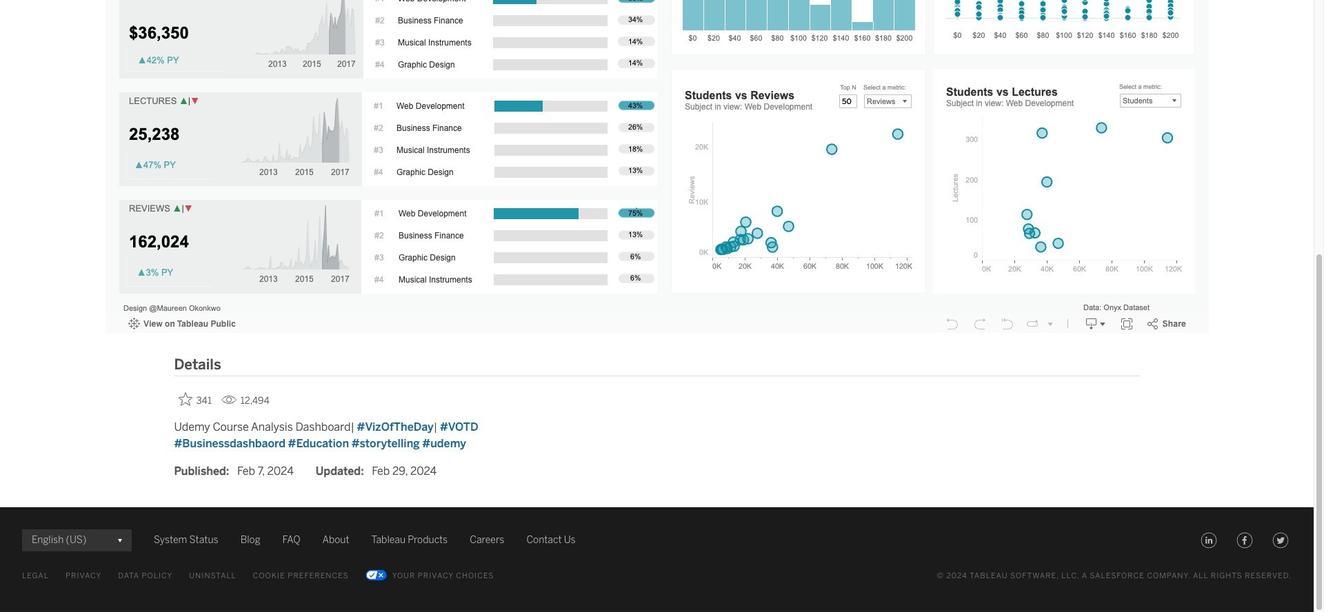 Task type: vqa. For each thing, say whether or not it's contained in the screenshot.
Add Favorite button
yes



Task type: locate. For each thing, give the bounding box(es) containing it.
Add Favorite button
[[174, 388, 216, 411]]

selected language element
[[32, 529, 122, 552]]

add favorite image
[[178, 392, 192, 406]]



